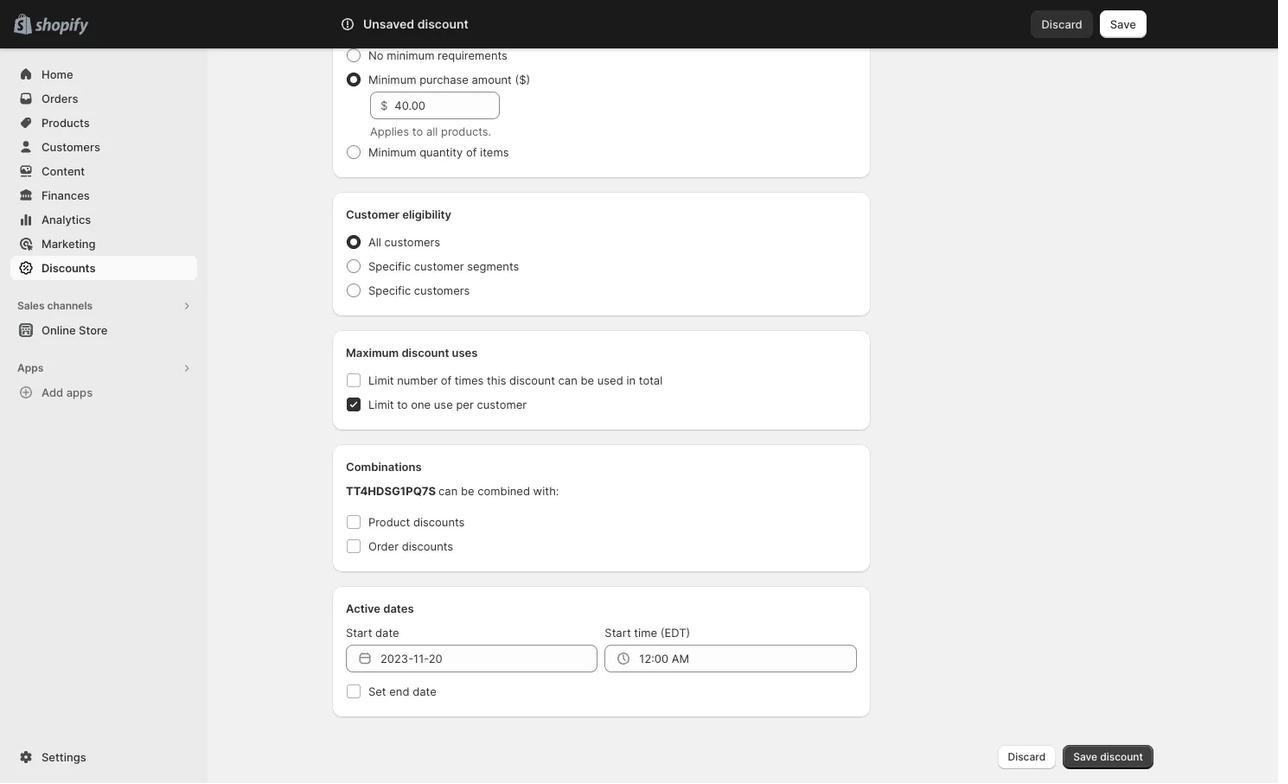 Task type: vqa. For each thing, say whether or not it's contained in the screenshot.
Search text box
no



Task type: describe. For each thing, give the bounding box(es) containing it.
1 vertical spatial date
[[413, 685, 437, 699]]

home
[[42, 67, 73, 81]]

minimum
[[387, 48, 435, 62]]

minimum purchase amount ($)
[[368, 73, 530, 86]]

products link
[[10, 111, 197, 135]]

discounts for product discounts
[[413, 515, 465, 529]]

marketing
[[42, 237, 96, 251]]

discard button for save discount
[[998, 745, 1056, 770]]

times
[[455, 374, 484, 387]]

online store
[[42, 323, 108, 337]]

time
[[634, 626, 657, 640]]

combined
[[478, 484, 530, 498]]

sales
[[17, 299, 45, 312]]

set
[[368, 685, 386, 699]]

items
[[480, 145, 509, 159]]

(edt)
[[660, 626, 690, 640]]

1 horizontal spatial customer
[[477, 398, 527, 412]]

of for number
[[441, 374, 452, 387]]

applies to all products.
[[370, 125, 491, 138]]

used
[[597, 374, 623, 387]]

0 vertical spatial can
[[558, 374, 578, 387]]

number
[[397, 374, 438, 387]]

limit for limit to one use per customer
[[368, 398, 394, 412]]

$
[[381, 99, 388, 112]]

to for applies
[[412, 125, 423, 138]]

marketing link
[[10, 232, 197, 256]]

amount
[[472, 73, 512, 86]]

discounts
[[42, 261, 96, 275]]

this
[[487, 374, 506, 387]]

active
[[346, 602, 381, 616]]

customers for all customers
[[385, 235, 440, 249]]

save button
[[1100, 10, 1147, 38]]

per
[[456, 398, 474, 412]]

maximum
[[346, 346, 399, 360]]

($)
[[515, 73, 530, 86]]

customers
[[42, 140, 100, 154]]

customer eligibility
[[346, 208, 451, 221]]

uses
[[452, 346, 478, 360]]

product discounts
[[368, 515, 465, 529]]

sales channels button
[[10, 294, 197, 318]]

add apps
[[42, 386, 93, 400]]

purchase for amount
[[420, 73, 469, 86]]

content link
[[10, 159, 197, 183]]

discount for unsaved
[[417, 16, 469, 31]]

minimum for minimum purchase amount ($)
[[368, 73, 416, 86]]

minimum for minimum quantity of items
[[368, 145, 416, 159]]

content
[[42, 164, 85, 178]]

Start time (EDT) text field
[[639, 645, 857, 673]]

add
[[42, 386, 63, 400]]

channels
[[47, 299, 93, 312]]

requirements for minimum purchase requirements
[[452, 21, 525, 35]]

start for start date
[[346, 626, 372, 640]]

1 vertical spatial be
[[461, 484, 474, 498]]

unsaved discount
[[363, 16, 469, 31]]

dates
[[383, 602, 414, 616]]

0 vertical spatial customer
[[414, 259, 464, 273]]

analytics link
[[10, 208, 197, 232]]

in
[[626, 374, 636, 387]]

segments
[[467, 259, 519, 273]]

set end date
[[368, 685, 437, 699]]

Start date text field
[[381, 645, 598, 673]]

applies
[[370, 125, 409, 138]]

0 horizontal spatial can
[[439, 484, 458, 498]]

apps
[[66, 386, 93, 400]]

discard for save
[[1042, 17, 1083, 31]]

specific customer segments
[[368, 259, 519, 273]]

apps button
[[10, 356, 197, 381]]

start date
[[346, 626, 399, 640]]

all
[[426, 125, 438, 138]]



Task type: locate. For each thing, give the bounding box(es) containing it.
order discounts
[[368, 540, 453, 553]]

discount for save
[[1100, 751, 1143, 764]]

2 specific from the top
[[368, 284, 411, 298]]

customer down this
[[477, 398, 527, 412]]

orders link
[[10, 86, 197, 111]]

limit left one
[[368, 398, 394, 412]]

0 horizontal spatial be
[[461, 484, 474, 498]]

1 horizontal spatial can
[[558, 374, 578, 387]]

unsaved
[[363, 16, 414, 31]]

1 horizontal spatial of
[[466, 145, 477, 159]]

discounts link
[[10, 256, 197, 280]]

total
[[639, 374, 663, 387]]

one
[[411, 398, 431, 412]]

0 vertical spatial discard button
[[1031, 10, 1093, 38]]

all customers
[[368, 235, 440, 249]]

discard button for save
[[1031, 10, 1093, 38]]

limit
[[368, 374, 394, 387], [368, 398, 394, 412]]

0 vertical spatial discounts
[[413, 515, 465, 529]]

discard left 'save' button on the right top of the page
[[1042, 17, 1083, 31]]

all
[[368, 235, 381, 249]]

finances link
[[10, 183, 197, 208]]

1 vertical spatial customers
[[414, 284, 470, 298]]

1 vertical spatial discard button
[[998, 745, 1056, 770]]

limit for limit number of times this discount can be used in total
[[368, 374, 394, 387]]

save discount button
[[1063, 745, 1154, 770]]

product
[[368, 515, 410, 529]]

with:
[[533, 484, 559, 498]]

0 horizontal spatial save
[[1073, 751, 1098, 764]]

discount
[[417, 16, 469, 31], [402, 346, 449, 360], [509, 374, 555, 387], [1100, 751, 1143, 764]]

settings link
[[10, 745, 197, 770]]

save for save discount
[[1073, 751, 1098, 764]]

search button
[[388, 10, 890, 38]]

start down active
[[346, 626, 372, 640]]

apps
[[17, 362, 43, 374]]

home link
[[10, 62, 197, 86]]

limit number of times this discount can be used in total
[[368, 374, 663, 387]]

to left one
[[397, 398, 408, 412]]

save discount
[[1073, 751, 1143, 764]]

of for quantity
[[466, 145, 477, 159]]

2 vertical spatial minimum
[[368, 145, 416, 159]]

discount inside button
[[1100, 751, 1143, 764]]

1 start from the left
[[346, 626, 372, 640]]

requirements
[[452, 21, 525, 35], [438, 48, 508, 62]]

search
[[417, 17, 454, 31]]

end
[[389, 685, 410, 699]]

specific for specific customers
[[368, 284, 411, 298]]

to
[[412, 125, 423, 138], [397, 398, 408, 412]]

1 vertical spatial discard
[[1008, 751, 1046, 764]]

0 vertical spatial of
[[466, 145, 477, 159]]

0 horizontal spatial date
[[375, 626, 399, 640]]

discard button left 'save' button on the right top of the page
[[1031, 10, 1093, 38]]

customers link
[[10, 135, 197, 159]]

date
[[375, 626, 399, 640], [413, 685, 437, 699]]

0 horizontal spatial of
[[441, 374, 452, 387]]

start for start time (edt)
[[605, 626, 631, 640]]

2 limit from the top
[[368, 398, 394, 412]]

products.
[[441, 125, 491, 138]]

minimum purchase requirements
[[346, 21, 525, 35]]

date right end on the left of the page
[[413, 685, 437, 699]]

specific
[[368, 259, 411, 273], [368, 284, 411, 298]]

0 vertical spatial be
[[581, 374, 594, 387]]

orders
[[42, 92, 78, 106]]

start time (edt)
[[605, 626, 690, 640]]

1 horizontal spatial be
[[581, 374, 594, 387]]

specific customers
[[368, 284, 470, 298]]

0 vertical spatial discard
[[1042, 17, 1083, 31]]

active dates
[[346, 602, 414, 616]]

1 vertical spatial can
[[439, 484, 458, 498]]

start
[[346, 626, 372, 640], [605, 626, 631, 640]]

shopify image
[[35, 18, 88, 35]]

customers for specific customers
[[414, 284, 470, 298]]

discard
[[1042, 17, 1083, 31], [1008, 751, 1046, 764]]

can left used
[[558, 374, 578, 387]]

purchase
[[399, 21, 449, 35], [420, 73, 469, 86]]

finances
[[42, 189, 90, 202]]

order
[[368, 540, 399, 553]]

minimum down applies
[[368, 145, 416, 159]]

specific for specific customer segments
[[368, 259, 411, 273]]

limit down maximum
[[368, 374, 394, 387]]

quantity
[[420, 145, 463, 159]]

sales channels
[[17, 299, 93, 312]]

be left used
[[581, 374, 594, 387]]

minimum for minimum purchase requirements
[[346, 21, 396, 35]]

1 horizontal spatial start
[[605, 626, 631, 640]]

$ text field
[[395, 92, 500, 119]]

customer
[[414, 259, 464, 273], [477, 398, 527, 412]]

customer up specific customers on the left top of the page
[[414, 259, 464, 273]]

discard button left save discount button
[[998, 745, 1056, 770]]

of left times
[[441, 374, 452, 387]]

0 vertical spatial specific
[[368, 259, 411, 273]]

limit to one use per customer
[[368, 398, 527, 412]]

1 vertical spatial save
[[1073, 751, 1098, 764]]

0 vertical spatial customers
[[385, 235, 440, 249]]

be
[[581, 374, 594, 387], [461, 484, 474, 498]]

to for limit
[[397, 398, 408, 412]]

online store link
[[10, 318, 197, 342]]

1 vertical spatial limit
[[368, 398, 394, 412]]

to left 'all'
[[412, 125, 423, 138]]

1 vertical spatial of
[[441, 374, 452, 387]]

0 horizontal spatial to
[[397, 398, 408, 412]]

1 limit from the top
[[368, 374, 394, 387]]

1 vertical spatial customer
[[477, 398, 527, 412]]

settings
[[42, 751, 86, 765]]

customer
[[346, 208, 400, 221]]

tt4hdsg1pq7s
[[346, 484, 436, 498]]

use
[[434, 398, 453, 412]]

0 vertical spatial save
[[1110, 17, 1136, 31]]

minimum up "$"
[[368, 73, 416, 86]]

add apps button
[[10, 381, 197, 405]]

minimum quantity of items
[[368, 145, 509, 159]]

no minimum requirements
[[368, 48, 508, 62]]

minimum up no
[[346, 21, 396, 35]]

date down active dates
[[375, 626, 399, 640]]

0 horizontal spatial start
[[346, 626, 372, 640]]

1 horizontal spatial save
[[1110, 17, 1136, 31]]

1 horizontal spatial date
[[413, 685, 437, 699]]

no
[[368, 48, 384, 62]]

1 vertical spatial to
[[397, 398, 408, 412]]

customers down customer eligibility
[[385, 235, 440, 249]]

1 vertical spatial discounts
[[402, 540, 453, 553]]

can
[[558, 374, 578, 387], [439, 484, 458, 498]]

analytics
[[42, 213, 91, 227]]

0 vertical spatial requirements
[[452, 21, 525, 35]]

can up product discounts
[[439, 484, 458, 498]]

1 vertical spatial specific
[[368, 284, 411, 298]]

1 vertical spatial purchase
[[420, 73, 469, 86]]

eligibility
[[402, 208, 451, 221]]

0 vertical spatial purchase
[[399, 21, 449, 35]]

purchase down no minimum requirements
[[420, 73, 469, 86]]

tt4hdsg1pq7s can be combined with:
[[346, 484, 559, 498]]

purchase up minimum at the left
[[399, 21, 449, 35]]

start left time
[[605, 626, 631, 640]]

1 vertical spatial requirements
[[438, 48, 508, 62]]

combinations
[[346, 460, 422, 474]]

store
[[79, 323, 108, 337]]

0 vertical spatial date
[[375, 626, 399, 640]]

customers
[[385, 235, 440, 249], [414, 284, 470, 298]]

1 horizontal spatial to
[[412, 125, 423, 138]]

discounts down product discounts
[[402, 540, 453, 553]]

requirements for no minimum requirements
[[438, 48, 508, 62]]

save
[[1110, 17, 1136, 31], [1073, 751, 1098, 764]]

of
[[466, 145, 477, 159], [441, 374, 452, 387]]

discard left save discount at bottom right
[[1008, 751, 1046, 764]]

online
[[42, 323, 76, 337]]

discount for maximum
[[402, 346, 449, 360]]

purchase for requirements
[[399, 21, 449, 35]]

discounts for order discounts
[[402, 540, 453, 553]]

0 vertical spatial limit
[[368, 374, 394, 387]]

discounts down "tt4hdsg1pq7s can be combined with:"
[[413, 515, 465, 529]]

1 vertical spatial minimum
[[368, 73, 416, 86]]

0 horizontal spatial customer
[[414, 259, 464, 273]]

1 specific from the top
[[368, 259, 411, 273]]

customers down specific customer segments
[[414, 284, 470, 298]]

0 vertical spatial to
[[412, 125, 423, 138]]

discard button
[[1031, 10, 1093, 38], [998, 745, 1056, 770]]

discard for save discount
[[1008, 751, 1046, 764]]

maximum discount uses
[[346, 346, 478, 360]]

save for save
[[1110, 17, 1136, 31]]

products
[[42, 116, 90, 130]]

be left combined
[[461, 484, 474, 498]]

0 vertical spatial minimum
[[346, 21, 396, 35]]

of down products.
[[466, 145, 477, 159]]

online store button
[[0, 318, 208, 342]]

2 start from the left
[[605, 626, 631, 640]]



